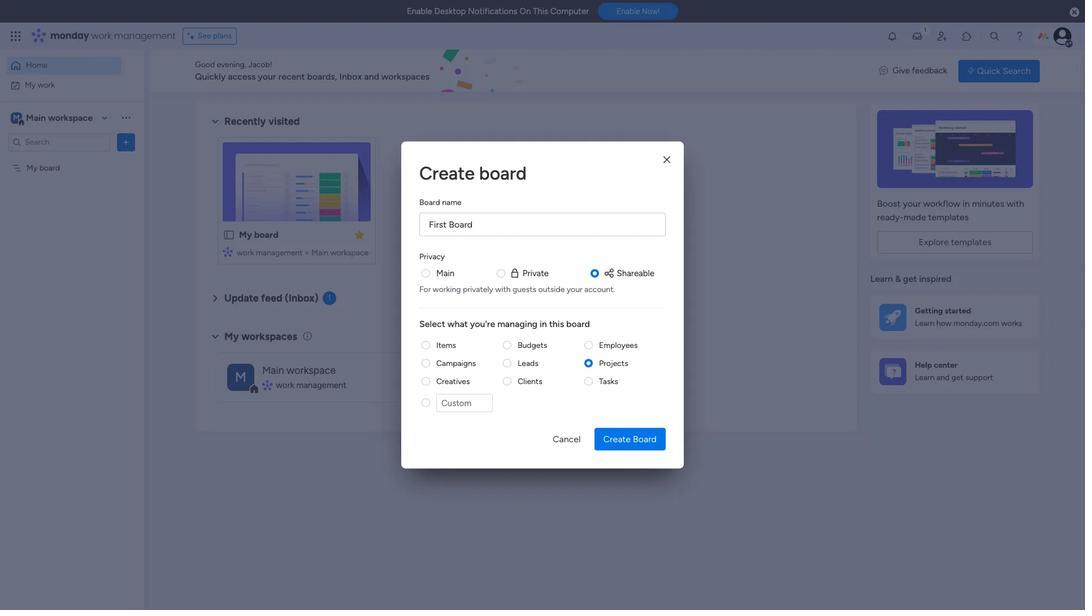 Task type: locate. For each thing, give the bounding box(es) containing it.
explore templates button
[[877, 231, 1033, 254]]

0 horizontal spatial my board
[[27, 163, 60, 173]]

board inside heading
[[566, 318, 590, 329]]

update
[[224, 292, 259, 305]]

my inside list box
[[27, 163, 37, 173]]

help image
[[1014, 31, 1025, 42]]

learn left &
[[870, 274, 893, 284]]

learn inside getting started learn how monday.com works
[[915, 319, 935, 328]]

private
[[523, 268, 549, 278]]

on
[[520, 6, 531, 16]]

management for work management > main workspace
[[256, 248, 303, 258]]

enable inside button
[[617, 7, 640, 16]]

dapulse close image
[[1070, 7, 1080, 18]]

main button
[[436, 267, 455, 280]]

m inside workspace icon
[[13, 113, 20, 122]]

working
[[433, 284, 461, 294]]

1 vertical spatial in
[[540, 318, 547, 329]]

my
[[25, 80, 36, 90], [27, 163, 37, 173], [239, 229, 252, 240], [224, 331, 239, 343]]

boost
[[877, 198, 901, 209]]

monday work management
[[50, 29, 176, 42]]

desktop
[[434, 6, 466, 16]]

and down center
[[937, 373, 950, 383]]

select what you're managing in this board option group
[[419, 340, 666, 419]]

1 vertical spatial my board
[[239, 229, 278, 240]]

component image down public board image
[[223, 247, 233, 257]]

1 horizontal spatial with
[[1007, 198, 1024, 209]]

0 vertical spatial templates
[[928, 212, 969, 223]]

in left minutes
[[963, 198, 970, 209]]

0 vertical spatial and
[[364, 71, 379, 82]]

2 vertical spatial management
[[296, 380, 346, 390]]

0 horizontal spatial in
[[540, 318, 547, 329]]

0 vertical spatial main workspace
[[26, 112, 93, 123]]

main right workspace icon
[[26, 112, 46, 123]]

component image
[[223, 247, 233, 257], [262, 380, 272, 391]]

close image
[[664, 155, 670, 164]]

templates right explore
[[951, 237, 992, 248]]

m
[[13, 113, 20, 122], [235, 369, 247, 385]]

my board
[[27, 163, 60, 173], [239, 229, 278, 240]]

workspace image
[[227, 364, 254, 391]]

boards,
[[307, 71, 337, 82]]

account.
[[584, 284, 615, 294]]

0 horizontal spatial m
[[13, 113, 20, 122]]

main inside workspace selection element
[[26, 112, 46, 123]]

open update feed (inbox) image
[[209, 292, 222, 305]]

0 horizontal spatial and
[[364, 71, 379, 82]]

workspace up work management
[[287, 364, 336, 377]]

campaigns
[[436, 358, 476, 368]]

1 vertical spatial with
[[495, 284, 511, 294]]

0 horizontal spatial board
[[419, 198, 440, 207]]

1 horizontal spatial component image
[[262, 380, 272, 391]]

your down jacob!
[[258, 71, 276, 82]]

my down search in workspace field
[[27, 163, 37, 173]]

1 vertical spatial management
[[256, 248, 303, 258]]

0 vertical spatial learn
[[870, 274, 893, 284]]

0 vertical spatial management
[[114, 29, 176, 42]]

explore templates
[[919, 237, 992, 248]]

workspace
[[48, 112, 93, 123], [330, 248, 369, 258], [287, 364, 336, 377]]

board
[[419, 198, 440, 207], [633, 434, 657, 445]]

employees
[[599, 340, 638, 350]]

1 vertical spatial your
[[903, 198, 921, 209]]

my board right public board image
[[239, 229, 278, 240]]

recently
[[224, 115, 266, 128]]

my workspaces
[[224, 331, 297, 343]]

0 horizontal spatial workspaces
[[241, 331, 297, 343]]

my down home
[[25, 80, 36, 90]]

close recently visited image
[[209, 115, 222, 128]]

made
[[904, 212, 926, 223]]

0 horizontal spatial enable
[[407, 6, 432, 16]]

1 horizontal spatial create
[[603, 434, 631, 445]]

create inside button
[[603, 434, 631, 445]]

select what you're managing in this board heading
[[419, 317, 666, 331]]

learn for help
[[915, 373, 935, 383]]

select what you're managing in this board
[[419, 318, 590, 329]]

1 horizontal spatial and
[[937, 373, 950, 383]]

0 horizontal spatial your
[[258, 71, 276, 82]]

0 vertical spatial with
[[1007, 198, 1024, 209]]

boost your workflow in minutes with ready-made templates
[[877, 198, 1024, 223]]

workspace down remove from favorites image
[[330, 248, 369, 258]]

learn down help
[[915, 373, 935, 383]]

learn
[[870, 274, 893, 284], [915, 319, 935, 328], [915, 373, 935, 383]]

get down center
[[952, 373, 964, 383]]

templates down workflow
[[928, 212, 969, 223]]

create for create board
[[419, 162, 475, 184]]

0 vertical spatial your
[[258, 71, 276, 82]]

support
[[966, 373, 993, 383]]

center
[[934, 360, 958, 370]]

feedback
[[912, 66, 947, 76]]

templates inside boost your workflow in minutes with ready-made templates
[[928, 212, 969, 223]]

and right inbox
[[364, 71, 379, 82]]

1 vertical spatial get
[[952, 373, 964, 383]]

workspaces right inbox
[[381, 71, 430, 82]]

0 vertical spatial component image
[[223, 247, 233, 257]]

enable now!
[[617, 7, 660, 16]]

option
[[0, 158, 144, 160]]

main right >
[[311, 248, 328, 258]]

1 vertical spatial templates
[[951, 237, 992, 248]]

0 vertical spatial get
[[903, 274, 917, 284]]

v2 bolt switch image
[[968, 65, 974, 77]]

good evening, jacob! quickly access your recent boards, inbox and workspaces
[[195, 60, 430, 82]]

1 vertical spatial learn
[[915, 319, 935, 328]]

2 horizontal spatial your
[[903, 198, 921, 209]]

and inside 'help center learn and get support'
[[937, 373, 950, 383]]

1 horizontal spatial workspaces
[[381, 71, 430, 82]]

1 vertical spatial create
[[603, 434, 631, 445]]

workspaces
[[381, 71, 430, 82], [241, 331, 297, 343]]

with inside boost your workflow in minutes with ready-made templates
[[1007, 198, 1024, 209]]

1 horizontal spatial in
[[963, 198, 970, 209]]

my board inside list box
[[27, 163, 60, 173]]

my right close my workspaces icon
[[224, 331, 239, 343]]

quick search
[[977, 65, 1031, 76]]

create
[[419, 162, 475, 184], [603, 434, 631, 445]]

1 image
[[920, 23, 930, 36]]

workspaces down update feed (inbox)
[[241, 331, 297, 343]]

0 vertical spatial workspace
[[48, 112, 93, 123]]

1 horizontal spatial board
[[633, 434, 657, 445]]

jacob simon image
[[1054, 27, 1072, 45]]

0 horizontal spatial create
[[419, 162, 475, 184]]

feed
[[261, 292, 282, 305]]

works
[[1001, 319, 1022, 328]]

1 vertical spatial component image
[[262, 380, 272, 391]]

0 vertical spatial workspaces
[[381, 71, 430, 82]]

create up name at top
[[419, 162, 475, 184]]

get
[[903, 274, 917, 284], [952, 373, 964, 383]]

1 horizontal spatial main workspace
[[262, 364, 336, 377]]

learn down getting
[[915, 319, 935, 328]]

main right workspace image
[[262, 364, 284, 377]]

1 vertical spatial m
[[235, 369, 247, 385]]

budgets
[[518, 340, 547, 350]]

projects
[[599, 358, 628, 368]]

in left this
[[540, 318, 547, 329]]

with inside privacy element
[[495, 284, 511, 294]]

getting
[[915, 306, 943, 316]]

get right &
[[903, 274, 917, 284]]

1
[[328, 293, 331, 303]]

your inside good evening, jacob! quickly access your recent boards, inbox and workspaces
[[258, 71, 276, 82]]

1 vertical spatial and
[[937, 373, 950, 383]]

0 horizontal spatial with
[[495, 284, 511, 294]]

your up made
[[903, 198, 921, 209]]

main workspace up search in workspace field
[[26, 112, 93, 123]]

0 vertical spatial in
[[963, 198, 970, 209]]

with left guests
[[495, 284, 511, 294]]

create inside heading
[[419, 162, 475, 184]]

work down home
[[38, 80, 55, 90]]

my board down search in workspace field
[[27, 163, 60, 173]]

1 horizontal spatial get
[[952, 373, 964, 383]]

your right the outside
[[567, 284, 583, 294]]

notifications
[[468, 6, 517, 16]]

0 vertical spatial m
[[13, 113, 20, 122]]

main workspace up work management
[[262, 364, 336, 377]]

0 vertical spatial create
[[419, 162, 475, 184]]

create right cancel
[[603, 434, 631, 445]]

0 vertical spatial board
[[419, 198, 440, 207]]

1 vertical spatial board
[[633, 434, 657, 445]]

main workspace inside workspace selection element
[[26, 112, 93, 123]]

work up update
[[237, 248, 254, 258]]

workspace up search in workspace field
[[48, 112, 93, 123]]

0 horizontal spatial component image
[[223, 247, 233, 257]]

templates image image
[[881, 110, 1030, 188]]

learn inside 'help center learn and get support'
[[915, 373, 935, 383]]

with right minutes
[[1007, 198, 1024, 209]]

1 horizontal spatial enable
[[617, 7, 640, 16]]

main
[[26, 112, 46, 123], [311, 248, 328, 258], [436, 268, 455, 278], [262, 364, 284, 377]]

your
[[258, 71, 276, 82], [903, 198, 921, 209], [567, 284, 583, 294]]

2 vertical spatial learn
[[915, 373, 935, 383]]

0 vertical spatial my board
[[27, 163, 60, 173]]

board
[[479, 162, 527, 184], [39, 163, 60, 173], [254, 229, 278, 240], [566, 318, 590, 329]]

help center learn and get support
[[915, 360, 993, 383]]

0 horizontal spatial main workspace
[[26, 112, 93, 123]]

now!
[[642, 7, 660, 16]]

m inside workspace image
[[235, 369, 247, 385]]

templates inside button
[[951, 237, 992, 248]]

1 vertical spatial workspaces
[[241, 331, 297, 343]]

1 vertical spatial workspace
[[330, 248, 369, 258]]

enable left "now!"
[[617, 7, 640, 16]]

public board image
[[223, 229, 235, 241]]

component image right workspace image
[[262, 380, 272, 391]]

access
[[228, 71, 256, 82]]

in
[[963, 198, 970, 209], [540, 318, 547, 329]]

work
[[91, 29, 112, 42], [38, 80, 55, 90], [237, 248, 254, 258], [276, 380, 294, 390]]

main workspace
[[26, 112, 93, 123], [262, 364, 336, 377]]

see plans button
[[182, 28, 237, 45]]

my board list box
[[0, 156, 144, 330]]

m for workspace image
[[235, 369, 247, 385]]

enable for enable desktop notifications on this computer
[[407, 6, 432, 16]]

0 horizontal spatial get
[[903, 274, 917, 284]]

privacy heading
[[419, 251, 445, 263]]

board name
[[419, 198, 462, 207]]

help
[[915, 360, 932, 370]]

main up working
[[436, 268, 455, 278]]

1 horizontal spatial your
[[567, 284, 583, 294]]

notifications image
[[887, 31, 898, 42]]

how
[[937, 319, 952, 328]]

1 horizontal spatial m
[[235, 369, 247, 385]]

for working privately with guests outside your account.
[[419, 284, 615, 294]]

enable left desktop
[[407, 6, 432, 16]]

workspace image
[[11, 112, 22, 124]]

2 vertical spatial your
[[567, 284, 583, 294]]

invite members image
[[937, 31, 948, 42]]

templates
[[928, 212, 969, 223], [951, 237, 992, 248]]

select
[[419, 318, 445, 329]]

select product image
[[10, 31, 21, 42]]

my work
[[25, 80, 55, 90]]



Task type: describe. For each thing, give the bounding box(es) containing it.
cancel
[[553, 434, 581, 445]]

Custom field
[[436, 394, 493, 412]]

plans
[[213, 31, 232, 41]]

privacy element
[[419, 267, 666, 294]]

create board
[[603, 434, 657, 445]]

m for workspace icon
[[13, 113, 20, 122]]

search everything image
[[989, 31, 1000, 42]]

work inside button
[[38, 80, 55, 90]]

computer
[[550, 6, 589, 16]]

give feedback
[[893, 66, 947, 76]]

minutes
[[972, 198, 1005, 209]]

managing
[[497, 318, 538, 329]]

items
[[436, 340, 456, 350]]

board inside button
[[633, 434, 657, 445]]

inbox
[[339, 71, 362, 82]]

workspace selection element
[[11, 111, 94, 126]]

work management
[[276, 380, 346, 390]]

1 horizontal spatial my board
[[239, 229, 278, 240]]

recently visited
[[224, 115, 300, 128]]

your inside privacy element
[[567, 284, 583, 294]]

see
[[198, 31, 211, 41]]

board inside heading
[[479, 162, 527, 184]]

management for work management
[[296, 380, 346, 390]]

learn & get inspired
[[870, 274, 952, 284]]

Search in workspace field
[[24, 136, 94, 149]]

monday
[[50, 29, 89, 42]]

jacob!
[[248, 60, 272, 70]]

monday.com
[[954, 319, 999, 328]]

component image for work management > main workspace
[[223, 247, 233, 257]]

shareable
[[617, 268, 655, 278]]

inspired
[[919, 274, 952, 284]]

get inside 'help center learn and get support'
[[952, 373, 964, 383]]

create board
[[419, 162, 527, 184]]

explore
[[919, 237, 949, 248]]

work management > main workspace
[[237, 248, 369, 258]]

give
[[893, 66, 910, 76]]

board name heading
[[419, 196, 462, 208]]

privacy
[[419, 252, 445, 261]]

workspaces inside good evening, jacob! quickly access your recent boards, inbox and workspaces
[[381, 71, 430, 82]]

work right monday
[[91, 29, 112, 42]]

&
[[895, 274, 901, 284]]

work right workspace image
[[276, 380, 294, 390]]

you're
[[470, 318, 495, 329]]

name
[[442, 198, 462, 207]]

my work button
[[7, 76, 122, 94]]

private button
[[509, 267, 549, 280]]

what
[[447, 318, 468, 329]]

clients
[[518, 376, 542, 386]]

apps image
[[961, 31, 973, 42]]

remove from favorites image
[[354, 229, 365, 240]]

leads
[[518, 358, 539, 368]]

visited
[[268, 115, 300, 128]]

in inside heading
[[540, 318, 547, 329]]

enable now! button
[[598, 3, 678, 20]]

create board button
[[594, 428, 666, 451]]

(inbox)
[[285, 292, 319, 305]]

enable for enable now!
[[617, 7, 640, 16]]

component image for work management
[[262, 380, 272, 391]]

update feed (inbox)
[[224, 292, 319, 305]]

close my workspaces image
[[209, 330, 222, 344]]

create for create board
[[603, 434, 631, 445]]

getting started element
[[870, 295, 1040, 340]]

good
[[195, 60, 215, 70]]

evening,
[[217, 60, 246, 70]]

board inside heading
[[419, 198, 440, 207]]

search
[[1003, 65, 1031, 76]]

started
[[945, 306, 971, 316]]

tasks
[[599, 376, 618, 386]]

inbox image
[[912, 31, 923, 42]]

workflow
[[923, 198, 961, 209]]

>
[[305, 248, 310, 258]]

home button
[[7, 57, 122, 75]]

enable desktop notifications on this computer
[[407, 6, 589, 16]]

in inside boost your workflow in minutes with ready-made templates
[[963, 198, 970, 209]]

privately
[[463, 284, 493, 294]]

v2 user feedback image
[[880, 65, 888, 77]]

quickly
[[195, 71, 226, 82]]

recent
[[278, 71, 305, 82]]

board inside list box
[[39, 163, 60, 173]]

main inside privacy element
[[436, 268, 455, 278]]

guests
[[513, 284, 536, 294]]

shareable button
[[603, 267, 655, 280]]

this
[[533, 6, 548, 16]]

outside
[[538, 284, 565, 294]]

see plans
[[198, 31, 232, 41]]

quick
[[977, 65, 1001, 76]]

quick search button
[[959, 60, 1040, 82]]

learn for getting
[[915, 319, 935, 328]]

for
[[419, 284, 431, 294]]

help center element
[[870, 349, 1040, 394]]

my inside button
[[25, 80, 36, 90]]

creatives
[[436, 376, 470, 386]]

getting started learn how monday.com works
[[915, 306, 1022, 328]]

Board name field
[[419, 213, 666, 237]]

and inside good evening, jacob! quickly access your recent boards, inbox and workspaces
[[364, 71, 379, 82]]

this
[[549, 318, 564, 329]]

1 vertical spatial main workspace
[[262, 364, 336, 377]]

my right public board image
[[239, 229, 252, 240]]

2 vertical spatial workspace
[[287, 364, 336, 377]]

home
[[26, 60, 48, 70]]

create board heading
[[419, 160, 666, 187]]

cancel button
[[544, 428, 590, 451]]

your inside boost your workflow in minutes with ready-made templates
[[903, 198, 921, 209]]



Task type: vqa. For each thing, say whether or not it's contained in the screenshot.
Privacy
yes



